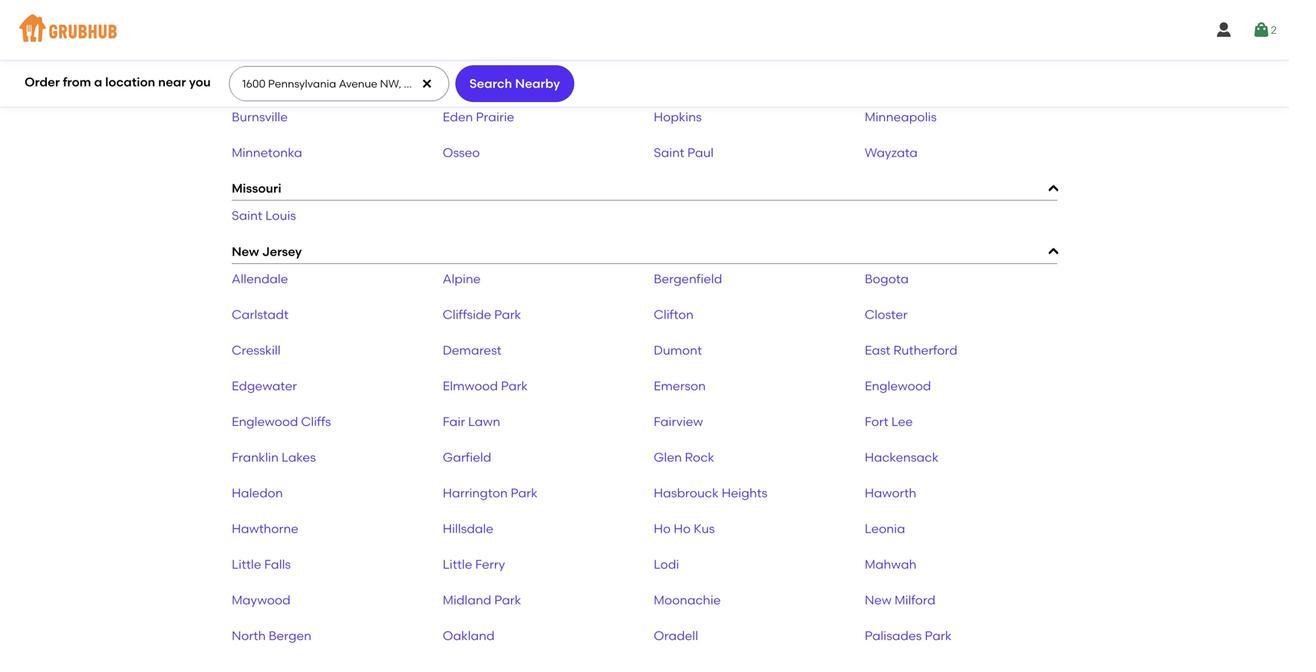 Task type: describe. For each thing, give the bounding box(es) containing it.
main navigation navigation
[[0, 0, 1290, 60]]

little ferry
[[443, 557, 505, 572]]

north
[[232, 629, 266, 643]]

park for harrington park
[[511, 486, 538, 501]]

cliffside
[[443, 307, 492, 322]]

stoneham link
[[232, 46, 294, 61]]

mahwah
[[865, 557, 917, 572]]

Search Address search field
[[229, 67, 448, 101]]

carlstadt link
[[232, 307, 289, 322]]

lakes
[[282, 450, 316, 465]]

moonachie link
[[654, 593, 721, 608]]

cliffs
[[301, 414, 331, 429]]

fairview link
[[654, 414, 703, 429]]

ho ho kus
[[654, 521, 715, 536]]

allendale
[[232, 271, 288, 286]]

2 button
[[1253, 16, 1277, 44]]

garfield
[[443, 450, 492, 465]]

new for new jersey
[[232, 244, 259, 259]]

bergen
[[269, 629, 312, 643]]

garfield link
[[443, 450, 492, 465]]

fort
[[865, 414, 889, 429]]

palisades park link
[[865, 629, 952, 643]]

fair lawn
[[443, 414, 501, 429]]

new milford link
[[865, 593, 936, 608]]

svg image
[[421, 78, 433, 90]]

ferry
[[475, 557, 505, 572]]

watertown
[[443, 46, 509, 61]]

woburn
[[865, 46, 913, 61]]

allendale link
[[232, 271, 288, 286]]

woburn link
[[865, 46, 913, 61]]

clifton link
[[654, 307, 694, 322]]

haworth link
[[865, 486, 917, 501]]

milford
[[895, 593, 936, 608]]

englewood cliffs
[[232, 414, 331, 429]]

minneapolis
[[865, 109, 937, 124]]

lodi
[[654, 557, 680, 572]]

glen
[[654, 450, 682, 465]]

hopkins
[[654, 109, 702, 124]]

wayzata
[[865, 145, 918, 160]]

eden prairie link
[[443, 109, 515, 124]]

little for little ferry
[[443, 557, 473, 572]]

new for new milford
[[865, 593, 892, 608]]

closter link
[[865, 307, 908, 322]]

cliffside park link
[[443, 307, 521, 322]]

a
[[94, 75, 102, 90]]

cresskill
[[232, 343, 281, 358]]

fort lee
[[865, 414, 913, 429]]

mahwah link
[[865, 557, 917, 572]]

search
[[470, 76, 512, 91]]

alpine link
[[443, 271, 481, 286]]

alpine
[[443, 271, 481, 286]]

englewood link
[[865, 378, 932, 393]]

paul
[[688, 145, 714, 160]]

north bergen link
[[232, 629, 312, 643]]

lee
[[892, 414, 913, 429]]

prairie
[[476, 109, 515, 124]]

franklin
[[232, 450, 279, 465]]

winchester link
[[654, 46, 722, 61]]

maywood
[[232, 593, 291, 608]]

svg image inside 2 button
[[1253, 21, 1271, 39]]

burnsville link
[[232, 109, 288, 124]]

from
[[63, 75, 91, 90]]

minneapolis link
[[865, 109, 937, 124]]

midland
[[443, 593, 492, 608]]

wayzata link
[[865, 145, 918, 160]]

order from a location near you
[[25, 75, 211, 90]]

eden
[[443, 109, 473, 124]]

east rutherford
[[865, 343, 958, 358]]

cresskill link
[[232, 343, 281, 358]]

little falls
[[232, 557, 291, 572]]

oakland
[[443, 629, 495, 643]]

emerson
[[654, 378, 706, 393]]

hasbrouck
[[654, 486, 719, 501]]

dumont link
[[654, 343, 702, 358]]

park for palisades park
[[925, 629, 952, 643]]

haworth
[[865, 486, 917, 501]]

new jersey
[[232, 244, 302, 259]]

rock
[[685, 450, 715, 465]]

fairview
[[654, 414, 703, 429]]

englewood cliffs link
[[232, 414, 331, 429]]

clifton
[[654, 307, 694, 322]]

englewood for englewood cliffs
[[232, 414, 298, 429]]

hawthorne link
[[232, 521, 299, 536]]

saint paul link
[[654, 145, 714, 160]]

hasbrouck heights
[[654, 486, 768, 501]]

leonia link
[[865, 521, 906, 536]]



Task type: locate. For each thing, give the bounding box(es) containing it.
near
[[158, 75, 186, 90]]

englewood down the 'edgewater' in the left bottom of the page
[[232, 414, 298, 429]]

burnsville
[[232, 109, 288, 124]]

osseo link
[[443, 145, 480, 160]]

0 horizontal spatial new
[[232, 244, 259, 259]]

park
[[495, 307, 521, 322], [501, 378, 528, 393], [511, 486, 538, 501], [495, 593, 522, 608], [925, 629, 952, 643]]

new
[[232, 244, 259, 259], [865, 593, 892, 608]]

saint
[[654, 145, 685, 160], [232, 208, 263, 223]]

rutherford
[[894, 343, 958, 358]]

jersey
[[262, 244, 302, 259]]

bergenfield link
[[654, 271, 723, 286]]

park for elmwood park
[[501, 378, 528, 393]]

moonachie
[[654, 593, 721, 608]]

0 horizontal spatial little
[[232, 557, 261, 572]]

demarest link
[[443, 343, 502, 358]]

0 horizontal spatial saint
[[232, 208, 263, 223]]

missouri
[[232, 181, 282, 196]]

0 vertical spatial new
[[232, 244, 259, 259]]

oakland link
[[443, 629, 495, 643]]

hillsdale link
[[443, 521, 494, 536]]

0 vertical spatial englewood
[[865, 378, 932, 393]]

franklin lakes link
[[232, 450, 316, 465]]

1 horizontal spatial ho
[[674, 521, 691, 536]]

glen rock
[[654, 450, 715, 465]]

kus
[[694, 521, 715, 536]]

2 little from the left
[[443, 557, 473, 572]]

ho left kus
[[674, 521, 691, 536]]

winchester
[[654, 46, 722, 61]]

hackensack link
[[865, 450, 939, 465]]

haledon
[[232, 486, 283, 501]]

svg image
[[1215, 21, 1234, 39], [1253, 21, 1271, 39]]

east
[[865, 343, 891, 358]]

little falls link
[[232, 557, 291, 572]]

edgewater link
[[232, 378, 297, 393]]

little for little falls
[[232, 557, 261, 572]]

park right harrington
[[511, 486, 538, 501]]

eden prairie
[[443, 109, 515, 124]]

englewood
[[865, 378, 932, 393], [232, 414, 298, 429]]

heights
[[722, 486, 768, 501]]

0 vertical spatial saint
[[654, 145, 685, 160]]

new left milford
[[865, 593, 892, 608]]

1 vertical spatial saint
[[232, 208, 263, 223]]

new milford
[[865, 593, 936, 608]]

1 vertical spatial new
[[865, 593, 892, 608]]

fort lee link
[[865, 414, 913, 429]]

little left ferry
[[443, 557, 473, 572]]

hillsdale
[[443, 521, 494, 536]]

englewood for englewood link
[[865, 378, 932, 393]]

search nearby
[[470, 76, 560, 91]]

elmwood park link
[[443, 378, 528, 393]]

englewood up lee
[[865, 378, 932, 393]]

little left falls
[[232, 557, 261, 572]]

emerson link
[[654, 378, 706, 393]]

east rutherford link
[[865, 343, 958, 358]]

hopkins link
[[654, 109, 702, 124]]

bergenfield
[[654, 271, 723, 286]]

maywood link
[[232, 593, 291, 608]]

park for cliffside park
[[495, 307, 521, 322]]

midland park link
[[443, 593, 522, 608]]

lodi link
[[654, 557, 680, 572]]

1 horizontal spatial saint
[[654, 145, 685, 160]]

carlstadt
[[232, 307, 289, 322]]

ho up lodi link
[[654, 521, 671, 536]]

saint louis link
[[232, 208, 296, 223]]

new up allendale
[[232, 244, 259, 259]]

minnetonka
[[232, 145, 302, 160]]

2
[[1271, 23, 1277, 36]]

leonia
[[865, 521, 906, 536]]

1 horizontal spatial new
[[865, 593, 892, 608]]

park down ferry
[[495, 593, 522, 608]]

saint down missouri
[[232, 208, 263, 223]]

fair lawn link
[[443, 414, 501, 429]]

fair
[[443, 414, 465, 429]]

watertown link
[[443, 46, 509, 61]]

order
[[25, 75, 60, 90]]

1 horizontal spatial svg image
[[1253, 21, 1271, 39]]

2 svg image from the left
[[1253, 21, 1271, 39]]

cliffside park
[[443, 307, 521, 322]]

edgewater
[[232, 378, 297, 393]]

location
[[105, 75, 155, 90]]

search nearby button
[[455, 65, 574, 102]]

midland park
[[443, 593, 522, 608]]

dumont
[[654, 343, 702, 358]]

1 little from the left
[[232, 557, 261, 572]]

park down milford
[[925, 629, 952, 643]]

bogota
[[865, 271, 909, 286]]

2 ho from the left
[[674, 521, 691, 536]]

harrington
[[443, 486, 508, 501]]

saint for saint paul
[[654, 145, 685, 160]]

palisades park
[[865, 629, 952, 643]]

0 horizontal spatial englewood
[[232, 414, 298, 429]]

little ferry link
[[443, 557, 505, 572]]

ho
[[654, 521, 671, 536], [674, 521, 691, 536]]

little
[[232, 557, 261, 572], [443, 557, 473, 572]]

park for midland park
[[495, 593, 522, 608]]

lawn
[[468, 414, 501, 429]]

0 horizontal spatial svg image
[[1215, 21, 1234, 39]]

saint louis
[[232, 208, 296, 223]]

1 horizontal spatial englewood
[[865, 378, 932, 393]]

elmwood park
[[443, 378, 528, 393]]

1 svg image from the left
[[1215, 21, 1234, 39]]

glen rock link
[[654, 450, 715, 465]]

saint for saint louis
[[232, 208, 263, 223]]

park right elmwood
[[501, 378, 528, 393]]

harrington park link
[[443, 486, 538, 501]]

demarest
[[443, 343, 502, 358]]

0 horizontal spatial ho
[[654, 521, 671, 536]]

oradell
[[654, 629, 699, 643]]

1 ho from the left
[[654, 521, 671, 536]]

1 vertical spatial englewood
[[232, 414, 298, 429]]

harrington park
[[443, 486, 538, 501]]

park right cliffside
[[495, 307, 521, 322]]

1 horizontal spatial little
[[443, 557, 473, 572]]

saint left 'paul'
[[654, 145, 685, 160]]



Task type: vqa. For each thing, say whether or not it's contained in the screenshot.
TRADITIONAL to the left
no



